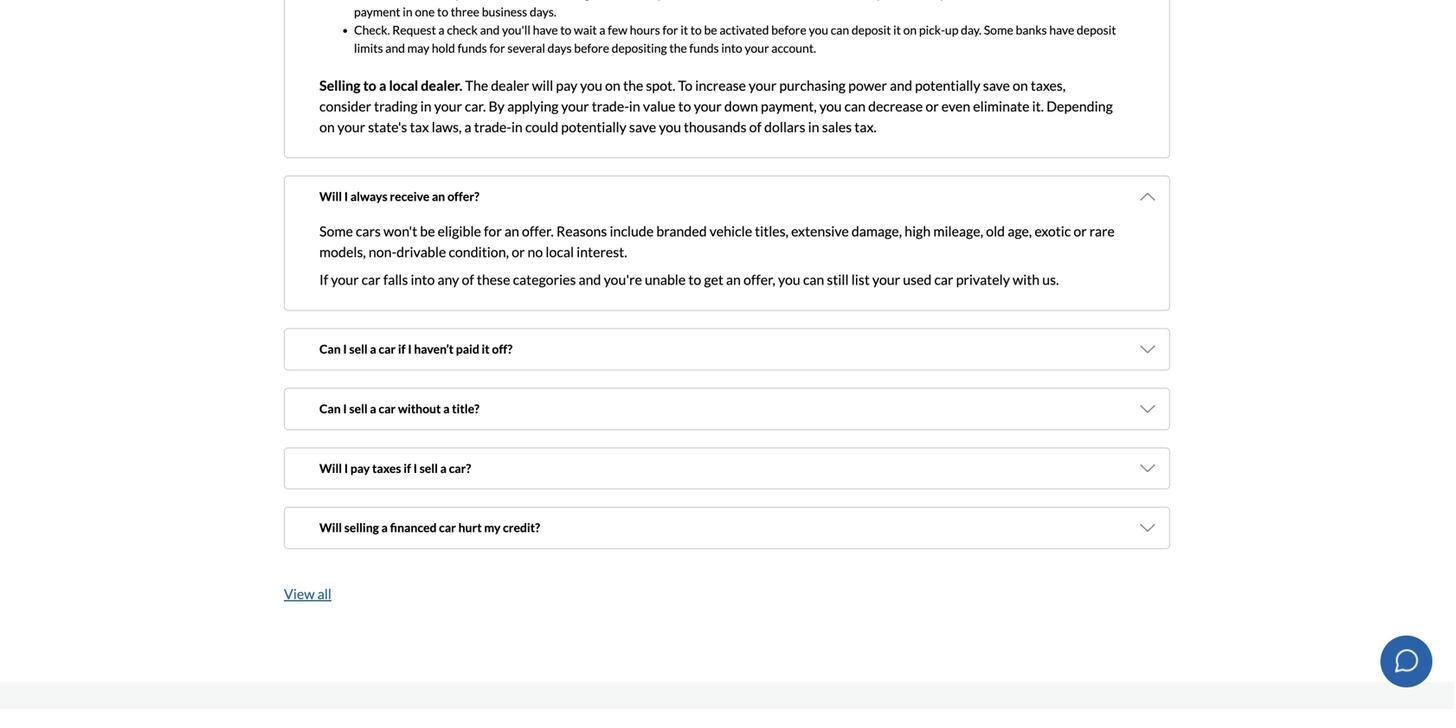 Task type: vqa. For each thing, say whether or not it's contained in the screenshot.
the bottommost title,
yes



Task type: locate. For each thing, give the bounding box(es) containing it.
0 vertical spatial loan,
[[966, 404, 991, 419]]

by
[[489, 98, 505, 115]]

you down states,
[[364, 458, 384, 473]]

even up multiplying
[[998, 495, 1027, 512]]

process up greater
[[686, 376, 733, 393]]

0 horizontal spatial these
[[477, 272, 510, 288]]

amount
[[815, 404, 855, 419], [649, 422, 690, 437], [731, 513, 772, 528], [637, 549, 678, 564], [934, 549, 975, 564]]

important down settlement at the bottom of page
[[696, 686, 757, 703]]

power
[[848, 77, 887, 94]]

2 horizontal spatial might
[[1013, 686, 1048, 703]]

2 can from the top
[[319, 402, 341, 416]]

1 vertical spatial will
[[319, 461, 342, 476]]

0 horizontal spatial loan,
[[644, 686, 673, 703]]

unable
[[645, 272, 686, 288]]

hurt
[[458, 521, 482, 535], [615, 555, 641, 572], [1069, 596, 1095, 613], [716, 638, 743, 655]]

the up income
[[828, 537, 848, 554]]

you up remainder
[[980, 558, 1002, 574]]

available
[[319, 707, 373, 710]]

whom
[[875, 376, 912, 393]]

1 horizontal spatial even
[[998, 495, 1027, 512]]

paid up considers at bottom right
[[1054, 516, 1080, 533]]

do
[[745, 490, 759, 505]]

several
[[508, 41, 545, 55]]

1 deposit from the left
[[852, 22, 891, 37]]

pay inside the dealer will pay you on the spot. to increase your purchasing power and potentially save on taxes, consider trading in your car. by applying your trade-in value to your down payment, you can decrease or even eliminate it. depending on your state's tax laws, a trade-in could potentially save you thousands of dollars in sales tax.
[[556, 77, 578, 94]]

without for title
[[581, 490, 622, 505]]

0 horizontal spatial it,
[[814, 537, 825, 554]]

2 vertical spatial local
[[474, 458, 499, 473]]

1 horizontal spatial deposit
[[1077, 22, 1116, 37]]

1 horizontal spatial title
[[847, 454, 869, 469]]

and inside the dealer will pay you on the spot. to increase your purchasing power and potentially save on taxes, consider trading in your car. by applying your trade-in value to your down payment, you can decrease or even eliminate it. depending on your state's tax laws, a trade-in could potentially save you thousands of dollars in sales tax.
[[890, 77, 912, 94]]

sales inside the dealer will pay you on the spot. to increase your purchasing power and potentially save on taxes, consider trading in your car. by applying your trade-in value to your down payment, you can decrease or even eliminate it. depending on your state's tax laws, a trade-in could potentially save you thousands of dollars in sales tax.
[[822, 119, 852, 135]]

car down this
[[623, 686, 642, 703]]

0 vertical spatial no
[[528, 244, 543, 261]]

2 vertical spatial any
[[319, 578, 341, 595]]

vehicle left the titles,
[[710, 223, 752, 240]]

include inside some cars won't be eligible for an offer. reasons include branded vehicle titles, extensive damage, high mileage, old age, exotic or rare models, non-drivable condition, or no local interest.
[[610, 223, 654, 240]]

0 vertical spatial hold
[[432, 41, 455, 55]]

what inside the rules and laws on what taxes you pay when selling your car to a private party vary by state (and in some cases even by city). the most important thing to know is that you only pay tax on any profit made from the car sale. if you sell a car for less than you paid for, there's no sales tax. however, if you sell your car for more money than you paid for it, the internal revenue services (irs) considers that a capital gain, and you'll need to report it when you file your federal and state income taxes. only then will you know if you owe any taxes. for more information, read out full guide:
[[451, 495, 481, 512]]

rare
[[1090, 223, 1115, 240]]

accompanying
[[409, 596, 495, 613]]

1 horizontal spatial might
[[577, 555, 612, 572]]

payoff down federal
[[699, 576, 737, 592]]

you,
[[1037, 422, 1059, 437], [923, 617, 949, 634]]

other
[[1062, 454, 1091, 469], [791, 617, 824, 634]]

1 vertical spatial payment
[[400, 531, 447, 546]]

doing
[[594, 638, 630, 655]]

can for can i sell a car without a title?
[[319, 402, 341, 416]]

title,
[[887, 436, 911, 450], [617, 472, 641, 487]]

the inside the dealer will pay you on the spot. to increase your purchasing power and potentially save on taxes, consider trading in your car. by applying your trade-in value to your down payment, you can decrease or even eliminate it. depending on your state's tax laws, a trade-in could potentially save you thousands of dollars in sales tax.
[[623, 77, 643, 94]]

in inside if you've accepted an 100% online offer from cargurus and the offer is greater than the amount you owe on your car loan, we'll pay off your loan and send you the difference. if your offer is less than the amount you owe, you'll need to either pay off your loan before we can pay you, or pay us the difference before we can pay your lender. if you sell your car to a local dealer, the dealer will guide you through the loan settling process as part of the sale or the purchase of your next vehicle. if you're selling to an individual, you'll need to settle the outstanding auto loan with the lender, who in turn will then release the car's title (assuming they hold it—this varies by state). please note: calculating the amount you owe on your car loan isn't as simple as multiplying your monthly payment by the number of months remaining on your loan. contact your lending institution and request a payout amount to determine the exact amount. then settle that amount before selling your car.
[[873, 495, 883, 509]]

you, inside if you're worried that selling a financed car might hurt your credit, the important point to consider is whether you can settle your debt as agreed with the lender. contact your lender and ask for your payoff balance, which is a figure based on the remainder of the loan payments plus accompanying interest and fees. if you can sell your car and settle the payoff loan with the lender, then it won't hurt your credit. if you sell your car but still can't meet the payoff balance, there are other options open to you, such as refinancing the remaining balance to make payments smaller. doing this shouldn't hurt your credit because you'll still be paying the loan back in full.
[[923, 617, 949, 634]]

(dmv).
[[689, 454, 727, 469]]

0 vertical spatial sales
[[822, 119, 852, 135]]

payment inside if you've accepted an 100% online offer from cargurus and the offer is greater than the amount you owe on your car loan, we'll pay off your loan and send you the difference. if your offer is less than the amount you owe, you'll need to either pay off your loan before we can pay you, or pay us the difference before we can pay your lender. if you sell your car to a local dealer, the dealer will guide you through the loan settling process as part of the sale or the purchase of your next vehicle. if you're selling to an individual, you'll need to settle the outstanding auto loan with the lender, who in turn will then release the car's title (assuming they hold it—this varies by state). please note: calculating the amount you owe on your car loan isn't as simple as multiplying your monthly payment by the number of months remaining on your loan. contact your lending institution and request a payout amount to determine the exact amount. then settle that amount before selling your car.
[[400, 531, 447, 546]]

in down the dealer.
[[420, 98, 432, 115]]

0 vertical spatial taxes
[[372, 461, 401, 476]]

calculating
[[652, 513, 709, 528]]

still down the note:
[[732, 472, 751, 487]]

scenarios.
[[805, 490, 858, 505]]

1 vertical spatial sales
[[381, 537, 411, 554]]

save
[[983, 77, 1010, 94], [629, 119, 656, 135]]

0 horizontal spatial back
[[561, 686, 589, 703]]

trade- left the value
[[592, 98, 629, 115]]

process
[[686, 376, 733, 393], [801, 458, 842, 473]]

outstanding
[[647, 495, 710, 509]]

or up who
[[857, 472, 869, 487]]

lender. inside if you've accepted an 100% online offer from cargurus and the offer is greater than the amount you owe on your car loan, we'll pay off your loan and send you the difference. if your offer is less than the amount you owe, you'll need to either pay off your loan before we can pay you, or pay us the difference before we can pay your lender. if you sell your car to a local dealer, the dealer will guide you through the loan settling process as part of the sale or the purchase of your next vehicle. if you're selling to an individual, you'll need to settle the outstanding auto loan with the lender, who in turn will then release the car's title (assuming they hold it—this varies by state). please note: calculating the amount you owe on your car loan isn't as simple as multiplying your monthly payment by the number of months remaining on your loan. contact your lending institution and request a payout amount to determine the exact amount. then settle that amount before selling your car.
[[555, 440, 591, 455]]

any down drivable
[[438, 272, 459, 288]]

as left refinancing
[[982, 617, 995, 634]]

1 horizontal spatial paying
[[943, 638, 983, 655]]

read
[[517, 578, 544, 595]]

the down based
[[924, 596, 945, 613]]

1 horizontal spatial state
[[851, 495, 881, 512]]

a up note:
[[625, 490, 631, 505]]

3 will from the top
[[319, 521, 342, 535]]

who
[[848, 495, 871, 509]]

value
[[643, 98, 676, 115]]

new
[[822, 454, 845, 469]]

1 horizontal spatial credit
[[776, 638, 812, 655]]

0 vertical spatial lender.
[[555, 440, 591, 455]]

pay right we'll on the bottom
[[1020, 404, 1039, 419]]

0 vertical spatial potentially
[[915, 77, 980, 94]]

important inside the rules and laws on what taxes you pay when selling your car to a private party vary by state (and in some cases even by city). the most important thing to know is that you only pay tax on any profit made from the car sale. if you sell a car for less than you paid for, there's no sales tax. however, if you sell your car for more money than you paid for it, the internal revenue services (irs) considers that a capital gain, and you'll need to report it when you file your federal and state income taxes. only then will you know if you owe any taxes. for more information, read out full guide:
[[352, 516, 413, 533]]

vehicle. inside if you've accepted an 100% online offer from cargurus and the offer is greater than the amount you owe on your car loan, we'll pay off your loan and send you the difference. if your offer is less than the amount you owe, you'll need to either pay off your loan before we can pay you, or pay us the difference before we can pay your lender. if you sell your car to a local dealer, the dealer will guide you through the loan settling process as part of the sale or the purchase of your next vehicle. if you're selling to an individual, you'll need to settle the outstanding auto loan with the lender, who in turn will then release the car's title (assuming they hold it—this varies by state). please note: calculating the amount you owe on your car loan isn't as simple as multiplying your monthly payment by the number of months remaining on your loan. contact your lending institution and request a payout amount to determine the exact amount. then settle that amount before selling your car.
[[354, 477, 394, 491]]

financed up read
[[501, 555, 553, 572]]

pay inside alternative routes that will harm your credit include paying a settlement balance, voluntary surrender of the vehicle or repossession of the vehicle. if you're struggling to pay back your car loan, it's important to speak to the lender to see what options might be available to you.
[[537, 686, 558, 703]]

pay down the days at the top left of the page
[[556, 77, 578, 94]]

will
[[532, 77, 553, 94], [595, 458, 613, 473], [911, 495, 929, 509], [956, 558, 977, 574], [460, 666, 482, 682]]

lender, down remainder
[[947, 596, 988, 613]]

be
[[704, 22, 717, 37], [420, 223, 435, 240], [961, 436, 974, 450], [463, 472, 476, 487], [926, 638, 941, 655], [1051, 686, 1066, 703]]

0 vertical spatial paying
[[943, 638, 983, 655]]

lender inside if you're worried that selling a financed car might hurt your credit, the important point to consider is whether you can settle your debt as agreed with the lender. contact your lender and ask for your payoff balance, which is a figure based on the remainder of the loan payments plus accompanying interest and fees. if you can sell your car and settle the payoff loan with the lender, then it won't hurt your credit. if you sell your car but still can't meet the payoff balance, there are other options open to you, such as refinancing the remaining balance to make payments smaller. doing this shouldn't hurt your credit because you'll still be paying the loan back in full.
[[558, 576, 597, 592]]

that inside alternative routes that will harm your credit include paying a settlement balance, voluntary surrender of the vehicle or repossession of the vehicle. if you're struggling to pay back your car loan, it's important to speak to the lender to see what options might be available to you.
[[433, 666, 458, 682]]

and left may
[[385, 41, 405, 55]]

selling inside the rules and laws on what taxes you pay when selling your car to a private party vary by state (and in some cases even by city). the most important thing to know is that you only pay tax on any profit made from the car sale. if you sell a car for less than you paid for, there's no sales tax. however, if you sell your car for more money than you paid for it, the internal revenue services (irs) considers that a capital gain, and you'll need to report it when you file your federal and state income taxes. only then will you know if you owe any taxes. for more information, read out full guide:
[[604, 495, 643, 512]]

balance
[[383, 638, 430, 655]]

i for can i sell a car if i haven't paid it off?
[[343, 342, 347, 357]]

file
[[653, 558, 672, 574]]

be inside if you're worried that selling a financed car might hurt your credit, the important point to consider is whether you can settle your debt as agreed with the lender. contact your lender and ask for your payoff balance, which is a figure based on the remainder of the loan payments plus accompanying interest and fees. if you can sell your car and settle the payoff loan with the lender, then it won't hurt your credit. if you sell your car but still can't meet the payoff balance, there are other options open to you, such as refinancing the remaining balance to make payments smaller. doing this shouldn't hurt your credit because you'll still be paying the loan back in full.
[[926, 638, 941, 655]]

you up 100%
[[478, 376, 500, 393]]

loan, inside if you've accepted an 100% online offer from cargurus and the offer is greater than the amount you owe on your car loan, we'll pay off your loan and send you the difference. if your offer is less than the amount you owe, you'll need to either pay off your loan before we can pay you, or pay us the difference before we can pay your lender. if you sell your car to a local dealer, the dealer will guide you through the loan settling process as part of the sale or the purchase of your next vehicle. if you're selling to an individual, you'll need to settle the outstanding auto loan with the lender, who in turn will then release the car's title (assuming they hold it—this varies by state). please note: calculating the amount you owe on your car loan isn't as simple as multiplying your monthly payment by the number of months remaining on your loan. contact your lending institution and request a payout amount to determine the exact amount. then settle that amount before selling your car.
[[966, 404, 991, 419]]

information, inside the rules and laws on what taxes you pay when selling your car to a private party vary by state (and in some cases even by city). the most important thing to know is that you only pay tax on any profit made from the car sale. if you sell a car for less than you paid for, there's no sales tax. however, if you sell your car for more money than you paid for it, the internal revenue services (irs) considers that a capital gain, and you'll need to report it when you file your federal and state income taxes. only then will you know if you owe any taxes. for more information, read out full guide:
[[439, 578, 514, 595]]

local right the car?
[[474, 458, 499, 473]]

title up note:
[[633, 490, 655, 505]]

1 vertical spatial state
[[776, 558, 806, 574]]

most up replacement
[[332, 436, 359, 450]]

back inside if you're worried that selling a financed car might hurt your credit, the important point to consider is whether you can settle your debt as agreed with the lender. contact your lender and ask for your payoff balance, which is a figure based on the remainder of the loan payments plus accompanying interest and fees. if you can sell your car and settle the payoff loan with the lender, then it won't hurt your credit. if you sell your car but still can't meet the payoff balance, there are other options open to you, such as refinancing the remaining balance to make payments smaller. doing this shouldn't hurt your credit because you'll still be paying the loan back in full.
[[1037, 638, 1066, 655]]

loan down figure
[[866, 596, 892, 613]]

a right laws,
[[464, 119, 471, 135]]

that inside if you've accepted an 100% online offer from cargurus and the offer is greater than the amount you owe on your car loan, we'll pay off your loan and send you the difference. if your offer is less than the amount you owe, you'll need to either pay off your loan before we can pay you, or pay us the difference before we can pay your lender. if you sell your car to a local dealer, the dealer will guide you through the loan settling process as part of the sale or the purchase of your next vehicle. if you're selling to an individual, you'll need to settle the outstanding auto loan with the lender, who in turn will then release the car's title (assuming they hold it—this varies by state). please note: calculating the amount you owe on your car loan isn't as simple as multiplying your monthly payment by the number of months remaining on your loan. contact your lending institution and request a payout amount to determine the exact amount. then settle that amount before selling your car.
[[910, 549, 931, 564]]

trade- down by
[[474, 119, 511, 135]]

taxes
[[372, 461, 401, 476], [484, 495, 516, 512]]

models,
[[319, 244, 366, 261]]

for inside the rules and laws on what taxes you pay when selling your car to a private party vary by state (and in some cases even by city). the most important thing to know is that you only pay tax on any profit made from the car sale. if you sell a car for less than you paid for, there's no sales tax. however, if you sell your car for more money than you paid for it, the internal revenue services (irs) considers that a capital gain, and you'll need to report it when you file your federal and state income taxes. only then will you know if you owe any taxes. for more information, read out full guide:
[[381, 578, 402, 595]]

1 vertical spatial process
[[801, 458, 842, 473]]

lender, inside if you're worried that selling a financed car might hurt your credit, the important point to consider is whether you can settle your debt as agreed with the lender. contact your lender and ask for your payoff balance, which is a figure based on the remainder of the loan payments plus accompanying interest and fees. if you can sell your car and settle the payoff loan with the lender, then it won't hurt your credit. if you sell your car but still can't meet the payoff balance, there are other options open to you, such as refinancing the remaining balance to make payments smaller. doing this shouldn't hurt your credit because you'll still be paying the loan back in full.
[[947, 596, 988, 613]]

to up 'however,'
[[450, 516, 463, 533]]

that inside if you're worried that selling a financed car might hurt your credit, the important point to consider is whether you can settle your debt as agreed with the lender. contact your lender and ask for your payoff balance, which is a figure based on the remainder of the loan payments plus accompanying interest and fees. if you can sell your car and settle the payoff loan with the lender, then it won't hurt your credit. if you sell your car but still can't meet the payoff balance, there are other options open to you, such as refinancing the remaining balance to make payments smaller. doing this shouldn't hurt your credit because you'll still be paying the loan back in full.
[[422, 555, 448, 572]]

lender, inside if you've accepted an 100% online offer from cargurus and the offer is greater than the amount you owe on your car loan, we'll pay off your loan and send you the difference. if your offer is less than the amount you owe, you'll need to either pay off your loan before we can pay you, or pay us the difference before we can pay your lender. if you sell your car to a local dealer, the dealer will guide you through the loan settling process as part of the sale or the purchase of your next vehicle. if you're selling to an individual, you'll need to settle the outstanding auto loan with the lender, who in turn will then release the car's title (assuming they hold it—this varies by state). please note: calculating the amount you owe on your car loan isn't as simple as multiplying your monthly payment by the number of months remaining on your loan. contact your lending institution and request a payout amount to determine the exact amount. then settle that amount before selling your car.
[[810, 495, 846, 509]]

car?
[[449, 461, 471, 476]]

some
[[984, 22, 1013, 37], [319, 223, 353, 240]]

you're inside if you're worried that selling a financed car might hurt your credit, the important point to consider is whether you can settle your debt as agreed with the lender. contact your lender and ask for your payoff balance, which is a figure based on the remainder of the loan payments plus accompanying interest and fees. if you can sell your car and settle the payoff loan with the lender, then it won't hurt your credit. if you sell your car but still can't meet the payoff balance, there are other options open to you, such as refinancing the remaining balance to make payments smaller. doing this shouldn't hurt your credit because you'll still be paying the loan back in full.
[[331, 555, 369, 572]]

1 vertical spatial options
[[965, 686, 1011, 703]]

car. inside the dealer will pay you on the spot. to increase your purchasing power and potentially save on taxes, consider trading in your car. by applying your trade-in value to your down payment, you can decrease or even eliminate it. depending on your state's tax laws, a trade-in could potentially save you thousands of dollars in sales tax.
[[465, 98, 486, 115]]

1 vertical spatial car's
[[590, 472, 614, 487]]

0 horizontal spatial lender,
[[810, 495, 846, 509]]

1 vertical spatial vehicle.
[[357, 686, 403, 703]]

to left either
[[801, 422, 812, 437]]

be up drivable
[[420, 223, 435, 240]]

why
[[363, 472, 385, 487]]

in inside the bank transfer. link your bank account through our secure portal for the fastest, most hassle-free way to receive your funds. you'll receive payment in one to three business days. check. request a check and you'll have to wait a few hours for it to be activated before you can deposit it on pick-up day. some banks have deposit limits and may hold funds for several days before depositing the funds into your account.
[[403, 4, 413, 19]]

of down department
[[550, 472, 561, 487]]

need down number
[[491, 558, 521, 574]]

activated
[[720, 22, 769, 37]]

1 will from the top
[[319, 189, 342, 204]]

1 vertical spatial vary
[[804, 495, 831, 512]]

guide inside in most states, no. rules around car titles vary by state, but—generally speaking—if you've lost your vehicle's title, it should be possible to obtain a replacement by contacting your state's department of motor vehicles (dmv). note: obtaining a new title invalidates a car's old title.there are other reasons why you might not be in possession of your car's title, such as if the car still has a lien against it, or if it was bought from a previous owner that didn't have the title. our guide to
[[449, 490, 478, 505]]

of right part on the right of the page
[[883, 458, 893, 473]]

2 horizontal spatial need
[[773, 422, 799, 437]]

0 horizontal spatial financed
[[390, 521, 437, 535]]

you'll inside if you've accepted an 100% online offer from cargurus and the offer is greater than the amount you owe on your car loan, we'll pay off your loan and send you the difference. if your offer is less than the amount you owe, you'll need to either pay off your loan before we can pay you, or pay us the difference before we can pay your lender. if you sell your car to a local dealer, the dealer will guide you through the loan settling process as part of the sale or the purchase of your next vehicle. if you're selling to an individual, you'll need to settle the outstanding auto loan with the lender, who in turn will then release the car's title (assuming they hold it—this varies by state). please note: calculating the amount you owe on your car loan isn't as simple as multiplying your monthly payment by the number of months remaining on your loan. contact your lending institution and request a payout amount to determine the exact amount. then settle that amount before selling your car.
[[522, 495, 550, 509]]

it, inside in most states, no. rules around car titles vary by state, but—generally speaking—if you've lost your vehicle's title, it should be possible to obtain a replacement by contacting your state's department of motor vehicles (dmv). note: obtaining a new title invalidates a car's old title.there are other reasons why you might not be in possession of your car's title, such as if the car still has a lien against it, or if it was bought from a previous owner that didn't have the title. our guide to
[[845, 472, 855, 487]]

0 horizontal spatial potentially
[[561, 119, 627, 135]]

as inside in most states, no. rules around car titles vary by state, but—generally speaking—if you've lost your vehicle's title, it should be possible to obtain a replacement by contacting your state's department of motor vehicles (dmv). note: obtaining a new title invalidates a car's old title.there are other reasons why you might not be in possession of your car's title, such as if the car still has a lien against it, or if it was bought from a previous owner that didn't have the title. our guide to
[[670, 472, 681, 487]]

on inside if you're worried that selling a financed car might hurt your credit, the important point to consider is whether you can settle your debt as agreed with the lender. contact your lender and ask for your payoff balance, which is a figure based on the remainder of the loan payments plus accompanying interest and fees. if you can sell your car and settle the payoff loan with the lender, then it won't hurt your credit. if you sell your car but still can't meet the payoff balance, there are other options open to you, such as refinancing the remaining balance to make payments smaller. doing this shouldn't hurt your credit because you'll still be paying the loan back in full.
[[930, 576, 945, 592]]

can
[[319, 342, 341, 357], [319, 402, 341, 416]]

into
[[721, 41, 742, 55], [411, 272, 435, 288]]

than
[[768, 404, 792, 419], [603, 422, 627, 437], [999, 516, 1027, 533], [709, 537, 737, 554]]

0 horizontal spatial varies
[[501, 513, 533, 528]]

still down open
[[901, 638, 923, 655]]

financed inside if you're worried that selling a financed car might hurt your credit, the important point to consider is whether you can settle your debt as agreed with the lender. contact your lender and ask for your payoff balance, which is a figure based on the remainder of the loan payments plus accompanying interest and fees. if you can sell your car and settle the payoff loan with the lender, then it won't hurt your credit. if you sell your car but still can't meet the payoff balance, there are other options open to you, such as refinancing the remaining balance to make payments smaller. doing this shouldn't hurt your credit because you'll still be paying the loan back in full.
[[501, 555, 553, 572]]

car down please
[[589, 537, 608, 554]]

1 horizontal spatial taxes.
[[856, 558, 891, 574]]

0 horizontal spatial local
[[389, 77, 418, 94]]

the down gain,
[[409, 576, 430, 592]]

1 vertical spatial contact
[[476, 576, 525, 592]]

not
[[442, 472, 460, 487]]

state's
[[489, 454, 523, 469]]

2 horizontal spatial car's
[[1019, 495, 1044, 509]]

off up part on the right of the page
[[870, 422, 885, 437]]

you
[[809, 22, 828, 37], [580, 77, 603, 94], [820, 98, 842, 115], [659, 119, 681, 135], [778, 272, 800, 288], [478, 376, 500, 393], [858, 404, 877, 419], [403, 422, 423, 437], [693, 422, 712, 437], [364, 458, 384, 473], [647, 458, 667, 473], [387, 472, 407, 487], [519, 495, 541, 512], [774, 513, 794, 528], [541, 516, 564, 533], [874, 516, 896, 533], [1029, 516, 1052, 533], [510, 537, 532, 554], [739, 537, 762, 554], [973, 555, 995, 572], [628, 558, 650, 574], [980, 558, 1002, 574], [1052, 558, 1074, 574], [616, 596, 638, 613], [403, 617, 425, 634]]

either
[[815, 422, 847, 437]]

title inside if you've accepted an 100% online offer from cargurus and the offer is greater than the amount you owe on your car loan, we'll pay off your loan and send you the difference. if your offer is less than the amount you owe, you'll need to either pay off your loan before we can pay you, or pay us the difference before we can pay your lender. if you sell your car to a local dealer, the dealer will guide you through the loan settling process as part of the sale or the purchase of your next vehicle. if you're selling to an individual, you'll need to settle the outstanding auto loan with the lender, who in turn will then release the car's title (assuming they hold it—this varies by state). please note: calculating the amount you owe on your car loan isn't as simple as multiplying your monthly payment by the number of months remaining on your loan. contact your lending institution and request a payout amount to determine the exact amount. then settle that amount before selling your car.
[[1046, 495, 1068, 509]]

possession
[[490, 472, 548, 487]]

you're right whom
[[915, 376, 953, 393]]

the down auto
[[711, 513, 729, 528]]

if inside the rules and laws on what taxes you pay when selling your car to a private party vary by state (and in some cases even by city). the most important thing to know is that you only pay tax on any profit made from the car sale. if you sell a car for less than you paid for, there's no sales tax. however, if you sell your car for more money than you paid for it, the internal revenue services (irs) considers that a capital gain, and you'll need to report it when you file your federal and state income taxes. only then will you know if you owe any taxes. for more information, read out full guide:
[[862, 516, 871, 533]]

department
[[525, 454, 590, 469]]

see down lending
[[455, 586, 475, 602]]

lender. inside if you're worried that selling a financed car might hurt your credit, the important point to consider is whether you can settle your debt as agreed with the lender. contact your lender and ask for your payoff balance, which is a figure based on the remainder of the loan payments plus accompanying interest and fees. if you can sell your car and settle the payoff loan with the lender, then it won't hurt your credit. if you sell your car but still can't meet the payoff balance, there are other options open to you, such as refinancing the remaining balance to make payments smaller. doing this shouldn't hurt your credit because you'll still be paying the loan back in full.
[[432, 576, 473, 592]]

0 horizontal spatial options
[[827, 617, 872, 634]]

the down party
[[788, 516, 808, 533]]

1 can from the top
[[319, 342, 341, 357]]

1 horizontal spatial you'll
[[522, 495, 550, 509]]

transfer.
[[383, 0, 428, 1]]

is up department
[[570, 422, 578, 437]]

0 horizontal spatial car.
[[465, 98, 486, 115]]

car. left by
[[465, 98, 486, 115]]

0 vertical spatial you'll
[[522, 495, 550, 509]]

local inside if you've accepted an 100% online offer from cargurus and the offer is greater than the amount you owe on your car loan, we'll pay off your loan and send you the difference. if your offer is less than the amount you owe, you'll need to either pay off your loan before we can pay you, or pay us the difference before we can pay your lender. if you sell your car to a local dealer, the dealer will guide you through the loan settling process as part of the sale or the purchase of your next vehicle. if you're selling to an individual, you'll need to settle the outstanding auto loan with the lender, who in turn will then release the car's title (assuming they hold it—this varies by state). please note: calculating the amount you owe on your car loan isn't as simple as multiplying your monthly payment by the number of months remaining on your loan. contact your lending institution and request a payout amount to determine the exact amount. then settle that amount before selling your car.
[[474, 458, 499, 473]]

0 vertical spatial other
[[1062, 454, 1091, 469]]

titles
[[507, 436, 534, 450]]

2 vertical spatial important
[[696, 686, 757, 703]]

2 horizontal spatial receive
[[1032, 0, 1071, 1]]

1 vertical spatial then
[[925, 558, 953, 574]]

1 vertical spatial payments
[[483, 638, 542, 655]]

still
[[827, 272, 849, 288], [732, 472, 751, 487], [527, 617, 548, 634], [901, 638, 923, 655]]

some inside some cars won't be eligible for an offer. reasons include branded vehicle titles, extensive damage, high mileage, old age, exotic or rare models, non-drivable condition, or no local interest.
[[319, 223, 353, 240]]

it down portal
[[681, 22, 688, 37]]

car. inside if you've accepted an 100% online offer from cargurus and the offer is greater than the amount you owe on your car loan, we'll pay off your loan and send you the difference. if your offer is less than the amount you owe, you'll need to either pay off your loan before we can pay you, or pay us the difference before we can pay your lender. if you sell your car to a local dealer, the dealer will guide you through the loan settling process as part of the sale or the purchase of your next vehicle. if you're selling to an individual, you'll need to settle the outstanding auto loan with the lender, who in turn will then release the car's title (assuming they hold it—this varies by state). please note: calculating the amount you owe on your car loan isn't as simple as multiplying your monthly payment by the number of months remaining on your loan. contact your lending institution and request a payout amount to determine the exact amount. then settle that amount before selling your car.
[[1077, 549, 1096, 564]]

1 vertical spatial guide
[[449, 490, 478, 505]]

we down difference.
[[468, 440, 484, 455]]

difference.
[[445, 422, 502, 437]]

might
[[409, 472, 440, 487], [577, 555, 612, 572], [1013, 686, 1048, 703]]

guide
[[616, 458, 645, 473], [449, 490, 478, 505]]

the down accepted
[[425, 422, 443, 437]]

save down the value
[[629, 119, 656, 135]]

into inside the bank transfer. link your bank account through our secure portal for the fastest, most hassle-free way to receive your funds. you'll receive payment in one to three business days. check. request a check and you'll have to wait a few hours for it to be activated before you can deposit it on pick-up day. some banks have deposit limits and may hold funds for several days before depositing the funds into your account.
[[721, 41, 742, 55]]

by up lending
[[449, 531, 462, 546]]

1 vertical spatial into
[[411, 272, 435, 288]]

financed
[[390, 521, 437, 535], [501, 555, 553, 572]]

0 horizontal spatial paid
[[456, 342, 479, 357]]

you inside in most states, no. rules around car titles vary by state, but—generally speaking—if you've lost your vehicle's title, it should be possible to obtain a replacement by contacting your state's department of motor vehicles (dmv). note: obtaining a new title invalidates a car's old title.there are other reasons why you might not be in possession of your car's title, such as if the car still has a lien against it, or if it was bought from a previous owner that didn't have the title. our guide to
[[387, 472, 407, 487]]

rules
[[345, 495, 375, 512]]

1 vertical spatial no
[[363, 537, 379, 554]]

2 vertical spatial owe
[[1077, 558, 1102, 574]]

tax. down decrease
[[855, 119, 877, 135]]

a inside the dealer will pay you on the spot. to increase your purchasing power and potentially save on taxes, consider trading in your car. by applying your trade-in value to your down payment, you can decrease or even eliminate it. depending on your state's tax laws, a trade-in could potentially save you thousands of dollars in sales tax.
[[464, 119, 471, 135]]

title, up invalidates
[[887, 436, 911, 450]]

0 horizontal spatial lender.
[[432, 576, 473, 592]]

0 horizontal spatial title,
[[617, 472, 641, 487]]

to down to
[[678, 98, 691, 115]]

1 horizontal spatial you've
[[755, 436, 789, 450]]

car left but
[[482, 617, 501, 634]]

you down considers at bottom right
[[1052, 558, 1074, 574]]

1 horizontal spatial lender.
[[555, 440, 591, 455]]

car up there
[[718, 596, 737, 613]]

on right depending
[[841, 376, 857, 393]]

for down note:
[[610, 537, 628, 554]]

1 vertical spatial other
[[791, 617, 824, 634]]

there's
[[319, 537, 361, 554]]

greater
[[727, 404, 766, 419]]

loan, inside alternative routes that will harm your credit include paying a settlement balance, voluntary surrender of the vehicle or repossession of the vehicle. if you're struggling to pay back your car loan, it's important to speak to the lender to see what options might be available to you.
[[644, 686, 673, 703]]

lender.
[[555, 440, 591, 455], [432, 576, 473, 592]]

eligible
[[438, 223, 481, 240]]

of inside the dealer will pay you on the spot. to increase your purchasing power and potentially save on taxes, consider trading in your car. by applying your trade-in value to your down payment, you can decrease or even eliminate it. depending on your state's tax laws, a trade-in could potentially save you thousands of dollars in sales tax.
[[749, 119, 762, 135]]

private
[[723, 495, 766, 512]]

then inside if you've accepted an 100% online offer from cargurus and the offer is greater than the amount you owe on your car loan, we'll pay off your loan and send you the difference. if your offer is less than the amount you owe, you'll need to either pay off your loan before we can pay you, or pay us the difference before we can pay your lender. if you sell your car to a local dealer, the dealer will guide you through the loan settling process as part of the sale or the purchase of your next vehicle. if you're selling to an individual, you'll need to settle the outstanding auto loan with the lender, who in turn will then release the car's title (assuming they hold it—this varies by state). please note: calculating the amount you owe on your car loan isn't as simple as multiplying your monthly payment by the number of months remaining on your loan. contact your lending institution and request a payout amount to determine the exact amount. then settle that amount before selling your car.
[[932, 495, 956, 509]]

may
[[407, 41, 430, 55]]

you down made
[[739, 537, 762, 554]]

if down models,
[[319, 272, 328, 288]]

might inside in most states, no. rules around car titles vary by state, but—generally speaking—if you've lost your vehicle's title, it should be possible to obtain a replacement by contacting your state's department of motor vehicles (dmv). note: obtaining a new title invalidates a car's old title.there are other reasons why you might not be in possession of your car's title, such as if the car still has a lien against it, or if it was bought from a previous owner that didn't have the title. our guide to
[[409, 472, 440, 487]]

0 vertical spatial without
[[398, 402, 441, 416]]

plus
[[381, 596, 406, 613]]

car's down should
[[939, 454, 964, 469]]

0 vertical spatial old
[[986, 223, 1005, 240]]

is
[[716, 404, 724, 419], [570, 422, 578, 437], [501, 516, 511, 533], [907, 555, 916, 572], [831, 576, 841, 592]]

any
[[438, 272, 459, 288], [659, 516, 681, 533], [319, 578, 341, 595]]

0 vertical spatial guide
[[616, 458, 645, 473]]

list
[[852, 272, 870, 288]]

increase
[[695, 77, 746, 94]]

2 horizontal spatial you'll
[[866, 638, 899, 655]]

a left figure
[[843, 576, 850, 592]]

1 vertical spatial old
[[966, 454, 983, 469]]

or left rare
[[1074, 223, 1087, 240]]

this
[[633, 638, 655, 655]]

will left 'always'
[[319, 189, 342, 204]]

if up you.
[[406, 686, 414, 703]]

gain,
[[400, 558, 428, 574]]

0 vertical spatial can
[[319, 342, 341, 357]]

dealer
[[491, 77, 529, 94], [559, 458, 592, 473]]

might up full
[[577, 555, 612, 572]]

you'll inside if you've accepted an 100% online offer from cargurus and the offer is greater than the amount you owe on your car loan, we'll pay off your loan and send you the difference. if your offer is less than the amount you owe, you'll need to either pay off your loan before we can pay you, or pay us the difference before we can pay your lender. if you sell your car to a local dealer, the dealer will guide you through the loan settling process as part of the sale or the purchase of your next vehicle. if you're selling to an individual, you'll need to settle the outstanding auto loan with the lender, who in turn will then release the car's title (assuming they hold it—this varies by state). please note: calculating the amount you owe on your car loan isn't as simple as multiplying your monthly payment by the number of months remaining on your loan. contact your lending institution and request a payout amount to determine the exact amount. then settle that amount before selling your car.
[[742, 422, 770, 437]]

1 horizontal spatial process
[[801, 458, 842, 473]]

can for can i sell a car if i haven't paid it off?
[[319, 342, 341, 357]]

bought
[[914, 472, 951, 487]]

if down online
[[505, 422, 512, 437]]

0 vertical spatial include
[[610, 223, 654, 240]]

even inside the rules and laws on what taxes you pay when selling your car to a private party vary by state (and in some cases even by city). the most important thing to know is that you only pay tax on any profit made from the car sale. if you sell a car for less than you paid for, there's no sales tax. however, if you sell your car for more money than you paid for it, the internal revenue services (irs) considers that a capital gain, and you'll need to report it when you file your federal and state income taxes. only then will you know if you owe any taxes. for more information, read out full guide:
[[998, 495, 1027, 512]]

loan
[[1085, 404, 1108, 419], [914, 422, 937, 437], [734, 458, 757, 473], [739, 495, 762, 509], [883, 513, 905, 528], [1074, 576, 1100, 592], [866, 596, 892, 613], [1009, 638, 1035, 655]]

an inside some cars won't be eligible for an offer. reasons include branded vehicle titles, extensive damage, high mileage, old age, exotic or rare models, non-drivable condition, or no local interest.
[[505, 223, 519, 240]]

2 will from the top
[[319, 461, 342, 476]]

only
[[566, 516, 592, 533]]

important down rules at the bottom left of the page
[[352, 516, 413, 533]]

paid
[[456, 342, 479, 357], [1054, 516, 1080, 533], [764, 537, 790, 554]]

0 vertical spatial might
[[409, 472, 440, 487]]

to inside the dealer will pay you on the spot. to increase your purchasing power and potentially save on taxes, consider trading in your car. by applying your trade-in value to your down payment, you can decrease or even eliminate it. depending on your state's tax laws, a trade-in could potentially save you thousands of dollars in sales tax.
[[678, 98, 691, 115]]

0 horizontal spatial such
[[643, 472, 668, 487]]

need up the "state)."
[[552, 495, 578, 509]]

from inside if you've accepted an 100% online offer from cargurus and the offer is greater than the amount you owe on your car loan, we'll pay off your loan and send you the difference. if your offer is less than the amount you owe, you'll need to either pay off your loan before we can pay you, or pay us the difference before we can pay your lender. if you sell your car to a local dealer, the dealer will guide you through the loan settling process as part of the sale or the purchase of your next vehicle. if you're selling to an individual, you'll need to settle the outstanding auto loan with the lender, who in turn will then release the car's title (assuming they hold it—this varies by state). please note: calculating the amount you owe on your car loan isn't as simple as multiplying your monthly payment by the number of months remaining on your loan. contact your lending institution and request a payout amount to determine the exact amount. then settle that amount before selling your car.
[[563, 404, 589, 419]]

guide: up but
[[501, 586, 538, 602]]

0 horizontal spatial without
[[398, 402, 441, 416]]

1 vertical spatial tax.
[[414, 537, 436, 554]]

you'll up several
[[502, 22, 531, 37]]

1 vertical spatial some
[[319, 223, 353, 240]]

for inside some cars won't be eligible for an offer. reasons include branded vehicle titles, extensive damage, high mileage, old age, exotic or rare models, non-drivable condition, or no local interest.
[[484, 223, 502, 240]]

you right offer,
[[778, 272, 800, 288]]

vary inside in most states, no. rules around car titles vary by state, but—generally speaking—if you've lost your vehicle's title, it should be possible to obtain a replacement by contacting your state's department of motor vehicles (dmv). note: obtaining a new title invalidates a car's old title.there are other reasons why you might not be in possession of your car's title, such as if the car still has a lien against it, or if it was bought from a previous owner that didn't have the title. our guide to
[[537, 436, 560, 450]]

consider inside if you're worried that selling a financed car might hurt your credit, the important point to consider is whether you can settle your debt as agreed with the lender. contact your lender and ask for your payoff balance, which is a figure based on the remainder of the loan payments plus accompanying interest and fees. if you can sell your car and settle the payoff loan with the lender, then it won't hurt your credit. if you sell your car but still can't meet the payoff balance, there are other options open to you, such as refinancing the remaining balance to make payments smaller. doing this shouldn't hurt your credit because you'll still be paying the loan back in full.
[[852, 555, 904, 572]]

no down offer.
[[528, 244, 543, 261]]

guide inside if you've accepted an 100% online offer from cargurus and the offer is greater than the amount you owe on your car loan, we'll pay off your loan and send you the difference. if your offer is less than the amount you owe, you'll need to either pay off your loan before we can pay you, or pay us the difference before we can pay your lender. if you sell your car to a local dealer, the dealer will guide you through the loan settling process as part of the sale or the purchase of your next vehicle. if you're selling to an individual, you'll need to settle the outstanding auto loan with the lender, who in turn will then release the car's title (assuming they hold it—this varies by state). please note: calculating the amount you owe on your car loan isn't as simple as multiplying your monthly payment by the number of months remaining on your loan. contact your lending institution and request a payout amount to determine the exact amount. then settle that amount before selling your car.
[[616, 458, 645, 473]]

might inside alternative routes that will harm your credit include paying a settlement balance, voluntary surrender of the vehicle or repossession of the vehicle. if you're struggling to pay back your car loan, it's important to speak to the lender to see what options might be available to you.
[[1013, 686, 1048, 703]]

will down in
[[319, 461, 342, 476]]

2 horizontal spatial car.
[[1077, 549, 1096, 564]]

varies up number
[[501, 513, 533, 528]]

contact down monthly
[[354, 549, 397, 564]]

depending
[[775, 376, 839, 393]]

1 horizontal spatial other
[[1062, 454, 1091, 469]]

without up "rules"
[[398, 402, 441, 416]]

paying inside alternative routes that will harm your credit include paying a settlement balance, voluntary surrender of the vehicle or repossession of the vehicle. if you're struggling to pay back your car loan, it's important to speak to the lender to see what options might be available to you.
[[634, 666, 674, 682]]

paying inside if you're worried that selling a financed car might hurt your credit, the important point to consider is whether you can settle your debt as agreed with the lender. contact your lender and ask for your payoff balance, which is a figure based on the remainder of the loan payments plus accompanying interest and fees. if you can sell your car and settle the payoff loan with the lender, then it won't hurt your credit. if you sell your car but still can't meet the payoff balance, there are other options open to you, such as refinancing the remaining balance to make payments smaller. doing this shouldn't hurt your credit because you'll still be paying the loan back in full.
[[943, 638, 983, 655]]

request
[[392, 22, 436, 37]]

loan down (and
[[883, 513, 905, 528]]

less up the services
[[974, 516, 997, 533]]

how to sell a car without a title explains what to do in these scenarios.
[[494, 490, 858, 505]]

offer,
[[744, 272, 775, 288]]

2 deposit from the left
[[1077, 22, 1116, 37]]

mileage,
[[933, 223, 983, 240]]

old inside in most states, no. rules around car titles vary by state, but—generally speaking—if you've lost your vehicle's title, it should be possible to obtain a replacement by contacting your state's department of motor vehicles (dmv). note: obtaining a new title invalidates a car's old title.there are other reasons why you might not be in possession of your car's title, such as if the car still has a lien against it, or if it was bought from a previous owner that didn't have the title. our guide to
[[966, 454, 983, 469]]

0 horizontal spatial other
[[791, 617, 824, 634]]

0 vertical spatial back
[[1037, 638, 1066, 655]]

2 funds from the left
[[689, 41, 719, 55]]

if up explains
[[684, 472, 691, 487]]

1 vertical spatial lender,
[[947, 596, 988, 613]]

hold
[[432, 41, 455, 55], [435, 513, 459, 528]]

1 horizontal spatial see
[[909, 686, 929, 703]]

you up (irs) on the bottom right of the page
[[1029, 516, 1052, 533]]

1 horizontal spatial guide
[[616, 458, 645, 473]]

by
[[562, 436, 575, 450], [388, 454, 401, 469], [833, 495, 848, 512], [1029, 495, 1044, 512], [535, 513, 548, 528], [449, 531, 462, 546]]

1 vertical spatial can
[[319, 402, 341, 416]]

you left only
[[541, 516, 564, 533]]

0 vertical spatial less
[[581, 422, 601, 437]]

for right hours
[[663, 22, 678, 37]]

such inside if you're worried that selling a financed car might hurt your credit, the important point to consider is whether you can settle your debt as agreed with the lender. contact your lender and ask for your payoff balance, which is a figure based on the remainder of the loan payments plus accompanying interest and fees. if you can sell your car and settle the payoff loan with the lender, then it won't hurt your credit. if you sell your car but still can't meet the payoff balance, there are other options open to you, such as refinancing the remaining balance to make payments smaller. doing this shouldn't hurt your credit because you'll still be paying the loan back in full.
[[951, 617, 979, 634]]

the up note:
[[627, 495, 644, 509]]

a up agreed
[[347, 558, 354, 574]]

0 horizontal spatial our
[[478, 586, 499, 602]]

dealer inside if you've accepted an 100% online offer from cargurus and the offer is greater than the amount you owe on your car loan, we'll pay off your loan and send you the difference. if your offer is less than the amount you owe, you'll need to either pay off your loan before we can pay you, or pay us the difference before we can pay your lender. if you sell your car to a local dealer, the dealer will guide you through the loan settling process as part of the sale or the purchase of your next vehicle. if you're selling to an individual, you'll need to settle the outstanding auto loan with the lender, who in turn will then release the car's title (assuming they hold it—this varies by state). please note: calculating the amount you owe on your car loan isn't as simple as multiplying your monthly payment by the number of months remaining on your loan. contact your lending institution and request a payout amount to determine the exact amount. then settle that amount before selling your car.
[[559, 458, 592, 473]]

back down smaller.
[[561, 686, 589, 703]]

0 horizontal spatial into
[[411, 272, 435, 288]]

1 horizontal spatial it,
[[845, 472, 855, 487]]

0 vertical spatial haven't
[[414, 342, 454, 357]]

portal
[[658, 0, 690, 1]]

you'll
[[502, 22, 531, 37], [742, 422, 770, 437]]

our inside the bank transfer. link your bank account through our secure portal for the fastest, most hassle-free way to receive your funds. you'll receive payment in one to three business days. check. request a check and you'll have to wait a few hours for it to be activated before you can deposit it on pick-up day. some banks have deposit limits and may hold funds for several days before depositing the funds into your account.
[[599, 0, 618, 1]]

1 vertical spatial financed
[[501, 555, 553, 572]]

dealer.
[[421, 77, 463, 94]]

you.
[[391, 707, 416, 710]]

0 vertical spatial tax.
[[855, 119, 877, 135]]

in left could at the top of the page
[[511, 119, 523, 135]]

can't
[[551, 617, 580, 634]]

varies up greater
[[736, 376, 772, 393]]

remaining
[[583, 531, 637, 546], [319, 638, 380, 655]]

1 horizontal spatial title,
[[887, 436, 911, 450]]

such inside in most states, no. rules around car titles vary by state, but—generally speaking—if you've lost your vehicle's title, it should be possible to obtain a replacement by contacting your state's department of motor vehicles (dmv). note: obtaining a new title invalidates a car's old title.there are other reasons why you might not be in possession of your car's title, such as if the car still has a lien against it, or if it was bought from a previous owner that didn't have the title. our guide to
[[643, 472, 668, 487]]

contact inside if you're worried that selling a financed car might hurt your credit, the important point to consider is whether you can settle your debt as agreed with the lender. contact your lender and ask for your payoff balance, which is a figure based on the remainder of the loan payments plus accompanying interest and fees. if you can sell your car and settle the payoff loan with the lender, then it won't hurt your credit. if you sell your car but still can't meet the payoff balance, there are other options open to you, such as refinancing the remaining balance to make payments smaller. doing this shouldn't hurt your credit because you'll still be paying the loan back in full.
[[476, 576, 525, 592]]

if
[[319, 272, 328, 288], [354, 404, 362, 419], [505, 422, 512, 437], [354, 458, 362, 473], [354, 495, 362, 509], [862, 516, 871, 533], [319, 555, 328, 572], [604, 596, 613, 613], [391, 617, 400, 634], [406, 686, 414, 703]]



Task type: describe. For each thing, give the bounding box(es) containing it.
one
[[415, 4, 435, 19]]

1 vertical spatial off
[[870, 422, 885, 437]]

the down refinancing
[[986, 638, 1006, 655]]

vehicles
[[642, 454, 686, 469]]

offer?
[[447, 189, 479, 204]]

0 vertical spatial taxes.
[[856, 558, 891, 574]]

2 horizontal spatial have
[[1049, 22, 1075, 37]]

100%
[[467, 404, 497, 419]]

some cars won't be eligible for an offer. reasons include branded vehicle titles, extensive damage, high mileage, old age, exotic or rare models, non-drivable condition, or no local interest.
[[319, 223, 1115, 261]]

as right view on the left of page
[[319, 576, 332, 592]]

owe,
[[714, 422, 739, 437]]

taxes,
[[1031, 77, 1066, 94]]

tax. inside the dealer will pay you on the spot. to increase your purchasing power and potentially save on taxes, consider trading in your car. by applying your trade-in value to your down payment, you can decrease or even eliminate it. depending on your state's tax laws, a trade-in could potentially save you thousands of dollars in sales tax.
[[855, 119, 877, 135]]

0 horizontal spatial any
[[319, 578, 341, 595]]

tax inside the dealer will pay you on the spot. to increase your purchasing power and potentially save on taxes, consider trading in your car. by applying your trade-in value to your down payment, you can decrease or even eliminate it. depending on your state's tax laws, a trade-in could potentially save you thousands of dollars in sales tax.
[[410, 119, 429, 135]]

0 vertical spatial save
[[983, 77, 1010, 94]]

you've inside if you've accepted an 100% online offer from cargurus and the offer is greater than the amount you owe on your car loan, we'll pay off your loan and send you the difference. if your offer is less than the amount you owe, you'll need to either pay off your loan before we can pay you, or pay us the difference before we can pay your lender. if you sell your car to a local dealer, the dealer will guide you through the loan settling process as part of the sale or the purchase of your next vehicle. if you're selling to an individual, you'll need to settle the outstanding auto loan with the lender, who in turn will then release the car's title (assuming they hold it—this varies by state). please note: calculating the amount you owe on your car loan isn't as simple as multiplying your monthly payment by the number of months remaining on your loan. contact your lending institution and request a payout amount to determine the exact amount. then settle that amount before selling your car.
[[364, 404, 399, 419]]

car's inside if you've accepted an 100% online offer from cargurus and the offer is greater than the amount you owe on your car loan, we'll pay off your loan and send you the difference. if your offer is less than the amount you owe, you'll need to either pay off your loan before we can pay you, or pay us the difference before we can pay your lender. if you sell your car to a local dealer, the dealer will guide you through the loan settling process as part of the sale or the purchase of your next vehicle. if you're selling to an individual, you'll need to settle the outstanding auto loan with the lender, who in turn will then release the car's title (assuming they hold it—this varies by state). please note: calculating the amount you owe on your car loan isn't as simple as multiplying your monthly payment by the number of months remaining on your loan. contact your lending institution and request a payout amount to determine the exact amount. then settle that amount before selling your car.
[[1019, 495, 1044, 509]]

1 horizontal spatial owe
[[880, 404, 902, 419]]

the left exact
[[751, 549, 769, 564]]

without for title?
[[398, 402, 441, 416]]

no inside the rules and laws on what taxes you pay when selling your car to a private party vary by state (and in some cases even by city). the most important thing to know is that you only pay tax on any profit made from the car sale. if you sell a car for less than you paid for, there's no sales tax. however, if you sell your car for more money than you paid for it, the internal revenue services (irs) considers that a capital gain, and you'll need to report it when you file your federal and state income taxes. only then will you know if you owe any taxes. for more information, read out full guide:
[[363, 537, 379, 554]]

on inside the bank transfer. link your bank account through our secure portal for the fastest, most hassle-free way to receive your funds. you'll receive payment in one to three business days. check. request a check and you'll have to wait a few hours for it to be activated before you can deposit it on pick-up day. some banks have deposit limits and may hold funds for several days before depositing the funds into your account.
[[903, 22, 917, 37]]

hurt up 'however,'
[[458, 521, 482, 535]]

three
[[451, 4, 480, 19]]

laws,
[[432, 119, 462, 135]]

1 horizontal spatial have
[[533, 22, 558, 37]]

should
[[924, 436, 959, 450]]

hurt right won't
[[1069, 596, 1095, 613]]

amount.
[[802, 549, 845, 564]]

1 vertical spatial paid
[[1054, 516, 1080, 533]]

you
[[346, 376, 369, 393]]

sell up can i sell a car without a title?
[[395, 376, 416, 393]]

1 vertical spatial title,
[[617, 472, 641, 487]]

you down accepted
[[403, 422, 423, 437]]

vehicle inside some cars won't be eligible for an offer. reasons include branded vehicle titles, extensive damage, high mileage, old age, exotic or rare models, non-drivable condition, or no local interest.
[[710, 223, 752, 240]]

selling to a local dealer.
[[319, 77, 463, 94]]

from inside in most states, no. rules around car titles vary by state, but—generally speaking—if you've lost your vehicle's title, it should be possible to obtain a replacement by contacting your state's department of motor vehicles (dmv). note: obtaining a new title invalidates a car's old title.there are other reasons why you might not be in possession of your car's title, such as if the car still has a lien against it, or if it was bought from a previous owner that didn't have the title. our guide to
[[954, 472, 979, 487]]

interest
[[498, 596, 546, 613]]

(irs)
[[1010, 537, 1039, 554]]

open chat window image
[[1393, 647, 1420, 675]]

0 vertical spatial when
[[568, 495, 601, 512]]

or inside alternative routes that will harm your credit include paying a settlement balance, voluntary surrender of the vehicle or repossession of the vehicle. if you're struggling to pay back your car loan, it's important to speak to the lender to see what options might be available to you.
[[1015, 666, 1028, 682]]

speak
[[775, 686, 810, 703]]

then inside the rules and laws on what taxes you pay when selling your car to a private party vary by state (and in some cases even by city). the most important thing to know is that you only pay tax on any profit made from the car sale. if you sell a car for less than you paid for, there's no sales tax. however, if you sell your car for more money than you paid for it, the internal revenue services (irs) considers that a capital gain, and you'll need to report it when you file your federal and state income taxes. only then will you know if you owe any taxes. for more information, read out full guide:
[[925, 558, 953, 574]]

you down the value
[[659, 119, 681, 135]]

0 vertical spatial paid
[[456, 342, 479, 357]]

0 vertical spatial state
[[851, 495, 881, 512]]

i up can i sell a car without a title?
[[408, 342, 412, 357]]

0 vertical spatial know
[[465, 516, 499, 533]]

get
[[704, 272, 724, 288]]

an left offer?
[[432, 189, 445, 204]]

in right the dollars
[[808, 119, 819, 135]]

other inside if you're worried that selling a financed car might hurt your credit, the important point to consider is whether you can settle your debt as agreed with the lender. contact your lender and ask for your payoff balance, which is a figure based on the remainder of the loan payments plus accompanying interest and fees. if you can sell your car and settle the payoff loan with the lender, then it won't hurt your credit. if you sell your car but still can't meet the payoff balance, there are other options open to you, such as refinancing the remaining balance to make payments smaller. doing this shouldn't hurt your credit because you'll still be paying the loan back in full.
[[791, 617, 824, 634]]

amount up either
[[815, 404, 855, 419]]

financing.
[[600, 376, 658, 393]]

you've inside in most states, no. rules around car titles vary by state, but—generally speaking—if you've lost your vehicle's title, it should be possible to obtain a replacement by contacting your state's department of motor vehicles (dmv). note: obtaining a new title invalidates a car's old title.there are other reasons why you might not be in possession of your car's title, such as if the car still has a lien against it, or if it was bought from a previous owner that didn't have the title. our guide to
[[755, 436, 789, 450]]

guide: inside the rules and laws on what taxes you pay when selling your car to a private party vary by state (and in some cases even by city). the most important thing to know is that you only pay tax on any profit made from the car sale. if you sell a car for less than you paid for, there's no sales tax. however, if you sell your car for more money than you paid for it, the internal revenue services (irs) considers that a capital gain, and you'll need to report it when you file your federal and state income taxes. only then will you know if you owe any taxes. for more information, read out full guide:
[[592, 578, 629, 595]]

sell down the possession
[[533, 490, 551, 505]]

hold inside if you've accepted an 100% online offer from cargurus and the offer is greater than the amount you owe on your car loan, we'll pay off your loan and send you the difference. if your offer is less than the amount you owe, you'll need to either pay off your loan before we can pay you, or pay us the difference before we can pay your lender. if you sell your car to a local dealer, the dealer will guide you through the loan settling process as part of the sale or the purchase of your next vehicle. if you're selling to an individual, you'll need to settle the outstanding auto loan with the lender, who in turn will then release the car's title (assuming they hold it—this varies by state). please note: calculating the amount you owe on your car loan isn't as simple as multiplying your monthly payment by the number of months remaining on your loan. contact your lending institution and request a payout amount to determine the exact amount. then settle that amount before selling your car.
[[435, 513, 459, 528]]

a left the car?
[[440, 461, 447, 476]]

the down the yes. you can sell a car that you haven't finished financing. the process varies depending on to whom you're selling the car.
[[667, 404, 685, 419]]

0 vertical spatial these
[[477, 272, 510, 288]]

pay up the "state)."
[[544, 495, 565, 512]]

0 horizontal spatial title
[[633, 490, 655, 505]]

loan.
[[682, 531, 707, 546]]

title?
[[452, 402, 480, 416]]

if left why at the bottom of the page
[[354, 458, 362, 473]]

tax inside the rules and laws on what taxes you pay when selling your car to a private party vary by state (and in some cases even by city). the most important thing to know is that you only pay tax on any profit made from the car sale. if you sell a car for less than you paid for, there's no sales tax. however, if you sell your car for more money than you paid for it, the internal revenue services (irs) considers that a capital gain, and you'll need to report it when you file your federal and state income taxes. only then will you know if you owe any taxes. for more information, read out full guide:
[[619, 516, 638, 533]]

0 vertical spatial need
[[773, 422, 799, 437]]

how
[[494, 490, 517, 505]]

to down link
[[437, 4, 448, 19]]

purchasing
[[779, 77, 846, 94]]

replacement
[[319, 454, 386, 469]]

0 horizontal spatial haven't
[[414, 342, 454, 357]]

to left activated at the top
[[691, 22, 702, 37]]

see inside alternative routes that will harm your credit include paying a settlement balance, voluntary surrender of the vehicle or repossession of the vehicle. if you're struggling to pay back your car loan, it's important to speak to the lender to see what options might be available to you.
[[909, 686, 929, 703]]

1 horizontal spatial potentially
[[915, 77, 980, 94]]

the up doing
[[616, 617, 636, 634]]

a up release
[[982, 472, 988, 487]]

falls
[[383, 272, 408, 288]]

0 vertical spatial balance,
[[740, 576, 790, 592]]

to down around
[[452, 458, 463, 473]]

then inside if you're worried that selling a financed car might hurt your credit, the important point to consider is whether you can settle your debt as agreed with the lender. contact your lender and ask for your payoff balance, which is a figure based on the remainder of the loan payments plus accompanying interest and fees. if you can sell your car and settle the payoff loan with the lender, then it won't hurt your credit. if you sell your car but still can't meet the payoff balance, there are other options open to you, such as refinancing the remaining balance to make payments smaller. doing this shouldn't hurt your credit because you'll still be paying the loan back in full.
[[991, 596, 1019, 613]]

the up won't
[[1051, 576, 1071, 592]]

credit,
[[674, 555, 713, 572]]

purchase
[[973, 458, 1021, 473]]

car up send
[[379, 402, 396, 416]]

still left list
[[827, 272, 849, 288]]

yes.
[[319, 376, 343, 393]]

will for some
[[319, 189, 342, 204]]

0 vertical spatial off
[[1041, 404, 1056, 419]]

they
[[409, 513, 433, 528]]

payment,
[[761, 98, 817, 115]]

car down the "(dmv)."
[[713, 472, 730, 487]]

through inside the bank transfer. link your bank account through our secure portal for the fastest, most hassle-free way to receive your funds. you'll receive payment in one to three business days. check. request a check and you'll have to wait a few hours for it to be activated before you can deposit it on pick-up day. some banks have deposit limits and may hold funds for several days before depositing the funds into your account.
[[555, 0, 597, 1]]

to up the days at the top left of the page
[[560, 22, 572, 37]]

the down the "(dmv)."
[[693, 472, 711, 487]]

0 horizontal spatial more
[[343, 586, 375, 602]]

1 horizontal spatial more
[[405, 578, 437, 595]]

a inside alternative routes that will harm your credit include paying a settlement balance, voluntary surrender of the vehicle or repossession of the vehicle. if you're struggling to pay back your car loan, it's important to speak to the lender to see what options might be available to you.
[[677, 666, 684, 682]]

report
[[539, 558, 578, 574]]

vehicle. inside alternative routes that will harm your credit include paying a settlement balance, voluntary surrender of the vehicle or repossession of the vehicle. if you're struggling to pay back your car loan, it's important to speak to the lender to see what options might be available to you.
[[357, 686, 403, 703]]

1 vertical spatial save
[[629, 119, 656, 135]]

determine
[[694, 549, 749, 564]]

up
[[945, 22, 959, 37]]

settle up please
[[594, 495, 624, 509]]

consider inside the dealer will pay you on the spot. to increase your purchasing power and potentially save on taxes, consider trading in your car. by applying your trade-in value to your down payment, you can decrease or even eliminate it. depending on your state's tax laws, a trade-in could potentially save you thousands of dollars in sales tax.
[[319, 98, 371, 115]]

sell up you
[[349, 342, 368, 357]]

credit inside if you're worried that selling a financed car might hurt your credit, the important point to consider is whether you can settle your debt as agreed with the lender. contact your lender and ask for your payoff balance, which is a figure based on the remainder of the loan payments plus accompanying interest and fees. if you can sell your car and settle the payoff loan with the lender, then it won't hurt your credit. if you sell your car but still can't meet the payoff balance, there are other options open to you, such as refinancing the remaining balance to make payments smaller. doing this shouldn't hurt your credit because you'll still be paying the loan back in full.
[[776, 638, 812, 655]]

be right should
[[961, 436, 974, 450]]

1 horizontal spatial receive
[[898, 0, 937, 1]]

amount up ask
[[637, 549, 678, 564]]

struggling
[[458, 686, 518, 703]]

depositing
[[612, 41, 667, 55]]

then
[[848, 549, 875, 564]]

0 horizontal spatial guide:
[[501, 586, 538, 602]]

can i sell a car if i haven't paid it off?
[[319, 342, 513, 357]]

will inside alternative routes that will harm your credit include paying a settlement balance, voluntary surrender of the vehicle or repossession of the vehicle. if you're struggling to pay back your car loan, it's important to speak to the lender to see what options might be available to you.
[[460, 666, 482, 682]]

shouldn't
[[658, 638, 714, 655]]

0 horizontal spatial process
[[686, 376, 733, 393]]

you down the services
[[973, 555, 995, 572]]

the down speaking—if
[[714, 458, 732, 473]]

will inside the dealer will pay you on the spot. to increase your purchasing power and potentially save on taxes, consider trading in your car. by applying your trade-in value to your down payment, you can decrease or even eliminate it. depending on your state's tax laws, a trade-in could potentially save you thousands of dollars in sales tax.
[[532, 77, 553, 94]]

settlement
[[687, 666, 753, 682]]

party
[[769, 495, 801, 512]]

is up owe,
[[716, 404, 724, 419]]

reasons
[[556, 223, 607, 240]]

most inside the bank transfer. link your bank account through our secure portal for the fastest, most hassle-free way to receive your funds. you'll receive payment in one to three business days. check. request a check and you'll have to wait a few hours for it to be activated before you can deposit it on pick-up day. some banks have deposit limits and may hold funds for several days before depositing the funds into your account.
[[771, 0, 798, 1]]

0 horizontal spatial owe
[[796, 513, 819, 528]]

0 horizontal spatial taxes.
[[344, 578, 379, 595]]

is inside the rules and laws on what taxes you pay when selling your car to a private party vary by state (and in some cases even by city). the most important thing to know is that you only pay tax on any profit made from the car sale. if you sell a car for less than you paid for, there's no sales tax. however, if you sell your car for more money than you paid for it, the internal revenue services (irs) considers that a capital gain, and you'll need to report it when you file your federal and state income taxes. only then will you know if you owe any taxes. for more information, read out full guide:
[[501, 516, 511, 533]]

before up remainder
[[977, 549, 1012, 564]]

0 vertical spatial title,
[[887, 436, 911, 450]]

have inside in most states, no. rules around car titles vary by state, but—generally speaking—if you've lost your vehicle's title, it should be possible to obtain a replacement by contacting your state's department of motor vehicles (dmv). note: obtaining a new title invalidates a car's old title.there are other reasons why you might not be in possession of your car's title, such as if the car still has a lien against it, or if it was bought from a previous owner that didn't have the title. our guide to
[[352, 490, 377, 505]]

the down previous
[[999, 495, 1017, 509]]

1 vertical spatial when
[[592, 558, 625, 574]]

1 vertical spatial need
[[552, 495, 578, 509]]

on down "selling"
[[319, 119, 335, 135]]

dealer inside the dealer will pay you on the spot. to increase your purchasing power and potentially save on taxes, consider trading in your car. by applying your trade-in value to your down payment, you can decrease or even eliminate it. depending on your state's tax laws, a trade-in could potentially save you thousands of dollars in sales tax.
[[491, 77, 529, 94]]

1 horizontal spatial what
[[703, 490, 729, 505]]

pay down we'll on the bottom
[[1016, 422, 1034, 437]]

0 horizontal spatial trade-
[[474, 119, 511, 135]]

that inside in most states, no. rules around car titles vary by state, but—generally speaking—if you've lost your vehicle's title, it should be possible to obtain a replacement by contacting your state's department of motor vehicles (dmv). note: obtaining a new title invalidates a car's old title.there are other reasons why you might not be in possession of your car's title, such as if the car still has a lien against it, or if it was bought from a previous owner that didn't have the title. our guide to
[[1075, 472, 1097, 487]]

1 horizontal spatial these
[[773, 490, 803, 505]]

sell up report
[[535, 537, 555, 554]]

months
[[541, 531, 581, 546]]

1 horizontal spatial payoff
[[699, 576, 737, 592]]

be inside the bank transfer. link your bank account through our secure portal for the fastest, most hassle-free way to receive your funds. you'll receive payment in one to three business days. check. request a check and you'll have to wait a few hours for it to be activated before you can deposit it on pick-up day. some banks have deposit limits and may hold funds for several days before depositing the funds into your account.
[[704, 22, 717, 37]]

a left check
[[438, 22, 445, 37]]

remainder
[[971, 576, 1034, 592]]

eliminate
[[973, 98, 1030, 115]]

0 vertical spatial car's
[[939, 454, 964, 469]]

you're inside alternative routes that will harm your credit include paying a settlement balance, voluntary surrender of the vehicle or repossession of the vehicle. if you're struggling to pay back your car loan, it's important to speak to the lender to see what options might be available to you.
[[417, 686, 455, 703]]

the left fastest,
[[710, 0, 728, 1]]

all
[[317, 586, 332, 603]]

sell left not
[[420, 461, 438, 476]]

won't
[[1033, 596, 1067, 613]]

are inside in most states, no. rules around car titles vary by state, but—generally speaking—if you've lost your vehicle's title, it should be possible to obtain a replacement by contacting your state's department of motor vehicles (dmv). note: obtaining a new title invalidates a car's old title.there are other reasons why you might not be in possession of your car's title, such as if the car still has a lien against it, or if it was bought from a previous owner that didn't have the title. our guide to
[[1042, 454, 1059, 469]]

can right you
[[372, 376, 393, 393]]

note:
[[729, 454, 759, 469]]

than right greater
[[768, 404, 792, 419]]

1 vertical spatial we
[[468, 440, 484, 455]]

the right financing.
[[661, 376, 684, 393]]

condition,
[[449, 244, 509, 261]]

you down purchasing
[[820, 98, 842, 115]]

my
[[484, 521, 501, 535]]

because
[[814, 638, 864, 655]]

no inside some cars won't be eligible for an offer. reasons include branded vehicle titles, extensive damage, high mileage, old age, exotic or rare models, non-drivable condition, or no local interest.
[[528, 244, 543, 261]]

states,
[[361, 436, 396, 450]]

for inside if you're worried that selling a financed car might hurt your credit, the important point to consider is whether you can settle your debt as agreed with the lender. contact your lender and ask for your payoff balance, which is a figure based on the remainder of the loan payments plus accompanying interest and fees. if you can sell your car and settle the payoff loan with the lender, then it won't hurt your credit. if you sell your car but still can't meet the payoff balance, there are other options open to you, such as refinancing the remaining balance to make payments smaller. doing this shouldn't hurt your credit because you'll still be paying the loan back in full.
[[648, 576, 666, 592]]

amount up vehicles
[[649, 422, 690, 437]]

a up trading
[[379, 77, 386, 94]]

by left who
[[833, 495, 848, 512]]

credit inside alternative routes that will harm your credit include paying a settlement balance, voluntary surrender of the vehicle or repossession of the vehicle. if you're struggling to pay back your car loan, it's important to speak to the lender to see what options might be available to you.
[[549, 666, 585, 682]]

hurt up ask
[[615, 555, 641, 572]]

i for will i pay taxes if i sell a car?
[[344, 461, 348, 476]]

and up '(assuming'
[[378, 495, 400, 512]]

you down wait
[[580, 77, 603, 94]]

hassle-
[[800, 0, 837, 1]]

selling inside if you're worried that selling a financed car might hurt your credit, the important point to consider is whether you can settle your debt as agreed with the lender. contact your lender and ask for your payoff balance, which is a figure based on the remainder of the loan payments plus accompanying interest and fees. if you can sell your car and settle the payoff loan with the lender, then it won't hurt your credit. if you sell your car but still can't meet the payoff balance, there are other options open to you, such as refinancing the remaining balance to make payments smaller. doing this shouldn't hurt your credit because you'll still be paying the loan back in full.
[[450, 555, 489, 572]]

laws
[[403, 495, 430, 512]]

debt
[[1089, 555, 1117, 572]]

sales inside the rules and laws on what taxes you pay when selling your car to a private party vary by state (and in some cases even by city). the most important thing to know is that you only pay tax on any profit made from the car sale. if you sell a car for less than you paid for, there's no sales tax. however, if you sell your car for more money than you paid for it, the internal revenue services (irs) considers that a capital gain, and you'll need to report it when you file your federal and state income taxes. only then will you know if you owe any taxes. for more information, read out full guide:
[[381, 537, 411, 554]]

dollars
[[764, 119, 806, 135]]

dealer,
[[501, 458, 537, 473]]

varies inside if you've accepted an 100% online offer from cargurus and the offer is greater than the amount you owe on your car loan, we'll pay off your loan and send you the difference. if your offer is less than the amount you owe, you'll need to either pay off your loan before we can pay you, or pay us the difference before we can pay your lender. if you sell your car to a local dealer, the dealer will guide you through the loan settling process as part of the sale or the purchase of your next vehicle. if you're selling to an individual, you'll need to settle the outstanding auto loan with the lender, who in turn will then release the car's title (assuming they hold it—this varies by state). please note: calculating the amount you owe on your car loan isn't as simple as multiplying your monthly payment by the number of months remaining on your loan. contact your lending institution and request a payout amount to determine the exact amount. then settle that amount before selling your car.
[[501, 513, 533, 528]]

1 vertical spatial potentially
[[561, 119, 627, 135]]

for,
[[1083, 516, 1103, 533]]

hold inside the bank transfer. link your bank account through our secure portal for the fastest, most hassle-free way to receive your funds. you'll receive payment in one to three business days. check. request a check and you'll have to wait a few hours for it to be activated before you can deposit it on pick-up day. some banks have deposit limits and may hold funds for several days before depositing the funds into your account.
[[432, 41, 455, 55]]

it inside if you're worried that selling a financed car might hurt your credit, the important point to consider is whether you can settle your debt as agreed with the lender. contact your lender and ask for your payoff balance, which is a figure based on the remainder of the loan payments plus accompanying interest and fees. if you can sell your car and settle the payoff loan with the lender, then it won't hurt your credit. if you sell your car but still can't meet the payoff balance, there are other options open to you, such as refinancing the remaining balance to make payments smaller. doing this shouldn't hurt your credit because you'll still be paying the loan back in full.
[[1022, 596, 1030, 613]]

2 vertical spatial payoff
[[639, 617, 677, 634]]

1 vertical spatial know
[[1005, 558, 1038, 574]]

routes
[[391, 666, 430, 682]]

note:
[[622, 513, 650, 528]]

you inside the bank transfer. link your bank account through our secure portal for the fastest, most hassle-free way to receive your funds. you'll receive payment in one to three business days. check. request a check and you'll have to wait a few hours for it to be activated before you can deposit it on pick-up day. some banks have deposit limits and may hold funds for several days before depositing the funds into your account.
[[809, 22, 828, 37]]

balance, inside alternative routes that will harm your credit include paying a settlement balance, voluntary surrender of the vehicle or repossession of the vehicle. if you're struggling to pay back your car loan, it's important to speak to the lender to see what options might be available to you.
[[755, 666, 805, 682]]

include inside alternative routes that will harm your credit include paying a settlement balance, voluntary surrender of the vehicle or repossession of the vehicle. if you're struggling to pay back your car loan, it's important to speak to the lender to see what options might be available to you.
[[588, 666, 632, 682]]

which
[[792, 576, 828, 592]]

offer.
[[522, 223, 554, 240]]

0 vertical spatial varies
[[736, 376, 772, 393]]

or inside in most states, no. rules around car titles vary by state, but—generally speaking—if you've lost your vehicle's title, it should be possible to obtain a replacement by contacting your state's department of motor vehicles (dmv). note: obtaining a new title invalidates a car's old title.there are other reasons why you might not be in possession of your car's title, such as if the car still has a lien against it, or if it was bought from a previous owner that didn't have the title. our guide to
[[857, 472, 869, 487]]

i for will i always receive an offer?
[[344, 189, 348, 204]]

the down why at the bottom of the page
[[379, 490, 397, 505]]

the up full.
[[1068, 617, 1088, 634]]

it left should
[[914, 436, 921, 450]]

be inside alternative routes that will harm your credit include paying a settlement balance, voluntary surrender of the vehicle or repossession of the vehicle. if you're struggling to pay back your car loan, it's important to speak to the lender to see what options might be available to you.
[[1051, 686, 1066, 703]]

0 vertical spatial trade-
[[592, 98, 629, 115]]

trading
[[374, 98, 418, 115]]

to left do
[[732, 490, 743, 505]]

car up can i sell a car without a title?
[[379, 342, 396, 357]]

0 horizontal spatial receive
[[390, 189, 430, 204]]

car up state's at left bottom
[[488, 436, 505, 450]]

sell inside if you've accepted an 100% online offer from cargurus and the offer is greater than the amount you owe on your car loan, we'll pay off your loan and send you the difference. if your offer is less than the amount you owe, you'll need to either pay off your loan before we can pay you, or pay us the difference before we can pay your lender. if you sell your car to a local dealer, the dealer will guide you through the loan settling process as part of the sale or the purchase of your next vehicle. if you're selling to an individual, you'll need to settle the outstanding auto loan with the lender, who in turn will then release the car's title (assuming they hold it—this varies by state). please note: calculating the amount you owe on your car loan isn't as simple as multiplying your monthly payment by the number of months remaining on your loan. contact your lending institution and request a payout amount to determine the exact amount. then settle that amount before selling your car.
[[386, 458, 404, 473]]

an right the our
[[450, 495, 463, 509]]

and left ask
[[600, 576, 622, 592]]

1 horizontal spatial we
[[977, 422, 992, 437]]

than up (irs) on the bottom right of the page
[[999, 516, 1027, 533]]

0 vertical spatial see
[[455, 586, 475, 602]]

us
[[1096, 422, 1108, 437]]

important inside if you're worried that selling a financed car might hurt your credit, the important point to consider is whether you can settle your debt as agreed with the lender. contact your lender and ask for your payoff balance, which is a figure based on the remainder of the loan payments plus accompanying interest and fees. if you can sell your car and settle the payoff loan with the lender, then it won't hurt your credit. if you sell your car but still can't meet the payoff balance, there are other options open to you, such as refinancing the remaining balance to make payments smaller. doing this shouldn't hurt your credit because you'll still be paying the loan back in full.
[[739, 555, 799, 572]]

to right open
[[908, 617, 921, 634]]

vary inside the rules and laws on what taxes you pay when selling your car to a private party vary by state (and in some cases even by city). the most important thing to know is that you only pay tax on any profit made from the car sale. if you sell a car for less than you paid for, there's no sales tax. however, if you sell your car for more money than you paid for it, the internal revenue services (irs) considers that a capital gain, and you'll need to report it when you file your federal and state income taxes. only then will you know if you owe any taxes. for more information, read out full guide:
[[804, 495, 831, 512]]

is down income
[[831, 576, 841, 592]]

0 horizontal spatial state
[[776, 558, 806, 574]]

you right how on the left bottom
[[519, 495, 541, 512]]

car inside alternative routes that will harm your credit include paying a settlement balance, voluntary surrender of the vehicle or repossession of the vehicle. if you're struggling to pay back your car loan, it's important to speak to the lender to see what options might be available to you.
[[623, 686, 642, 703]]

1 horizontal spatial car.
[[1020, 376, 1041, 393]]

if up can i sell a car without a title?
[[398, 342, 406, 357]]

you, inside if you've accepted an 100% online offer from cargurus and the offer is greater than the amount you owe on your car loan, we'll pay off your loan and send you the difference. if your offer is less than the amount you owe, you'll need to either pay off your loan before we can pay you, or pay us the difference before we can pay your lender. if you sell your car to a local dealer, the dealer will guide you through the loan settling process as part of the sale or the purchase of your next vehicle. if you're selling to an individual, you'll need to settle the outstanding auto loan with the lender, who in turn will then release the car's title (assuming they hold it—this varies by state). please note: calculating the amount you owe on your car loan isn't as simple as multiplying your monthly payment by the number of months remaining on your loan. contact your lending institution and request a payout amount to determine the exact amount. then settle that amount before selling your car.
[[1037, 422, 1059, 437]]

on down outstanding in the bottom left of the page
[[641, 516, 656, 533]]

to up thing
[[436, 495, 447, 509]]

pick-
[[919, 22, 945, 37]]

of left owner
[[1024, 458, 1034, 473]]

1 funds from the left
[[458, 41, 487, 55]]

contacting
[[404, 454, 460, 469]]

1 horizontal spatial any
[[438, 272, 459, 288]]

it's
[[676, 686, 694, 703]]

loan up do
[[734, 458, 757, 473]]

to left whom
[[859, 376, 872, 393]]

you up 'vehicle's'
[[858, 404, 877, 419]]

from inside the rules and laws on what taxes you pay when selling your car to a private party vary by state (and in some cases even by city). the most important thing to know is that you only pay tax on any profit made from the car sale. if you sell a car for less than you paid for, there's no sales tax. however, if you sell your car for more money than you paid for it, the internal revenue services (irs) considers that a capital gain, and you'll need to report it when you file your federal and state income taxes. only then will you know if you owe any taxes. for more information, read out full guide:
[[756, 516, 785, 533]]

can i sell a car without a title?
[[319, 402, 480, 416]]

our
[[426, 490, 447, 505]]

repossession
[[1031, 666, 1109, 682]]

the down 'which' in the bottom of the page
[[802, 596, 822, 613]]

you'll inside the bank transfer. link your bank account through our secure portal for the fastest, most hassle-free way to receive your funds. you'll receive payment in one to three business days. check. request a check and you'll have to wait a few hours for it to be activated before you can deposit it on pick-up day. some banks have deposit limits and may hold funds for several days before depositing the funds into your account.
[[502, 22, 531, 37]]

you'll
[[1001, 0, 1030, 1]]

didn't
[[319, 490, 349, 505]]

2 horizontal spatial payoff
[[825, 596, 863, 613]]

car right used in the top of the page
[[934, 272, 953, 288]]

if right didn't
[[354, 495, 362, 509]]

a up profit
[[713, 495, 720, 512]]

if down my
[[499, 537, 507, 554]]

will selling a financed car hurt my credit?
[[319, 521, 540, 535]]

harm
[[484, 666, 516, 682]]

2 horizontal spatial any
[[659, 516, 681, 533]]

pay left us
[[1075, 422, 1094, 437]]

a up worried
[[381, 521, 388, 535]]

out
[[547, 578, 567, 595]]

or left us
[[1061, 422, 1073, 437]]

yes. you can sell a car that you haven't finished financing. the process varies depending on to whom you're selling the car.
[[319, 376, 1041, 393]]

isn't
[[908, 513, 929, 528]]

a right obtain
[[1072, 436, 1078, 450]]

hurt down there
[[716, 638, 743, 655]]

than down cargurus
[[603, 422, 627, 437]]

in inside the rules and laws on what taxes you pay when selling your car to a private party vary by state (and in some cases even by city). the most important thing to know is that you only pay tax on any profit made from the car sale. if you sell a car for less than you paid for, there's no sales tax. however, if you sell your car for more money than you paid for it, the internal revenue services (irs) considers that a capital gain, and you'll need to report it when you file your federal and state income taxes. only then will you know if you owe any taxes. for more information, read out full guide:
[[913, 495, 925, 512]]

sell down file
[[665, 596, 685, 613]]

internal
[[851, 537, 899, 554]]

need inside the rules and laws on what taxes you pay when selling your car to a private party vary by state (and in some cases even by city). the most important thing to know is that you only pay tax on any profit made from the car sale. if you sell a car for less than you paid for, there's no sales tax. however, if you sell your car for more money than you paid for it, the internal revenue services (irs) considers that a capital gain, and you'll need to report it when you file your federal and state income taxes. only then will you know if you owe any taxes. for more information, read out full guide:
[[491, 558, 521, 574]]

exotic
[[1035, 223, 1071, 240]]

will for if
[[319, 521, 342, 535]]

of inside if you're worried that selling a financed car might hurt your credit, the important point to consider is whether you can settle your debt as agreed with the lender. contact your lender and ask for your payoff balance, which is a figure based on the remainder of the loan payments plus accompanying interest and fees. if you can sell your car and settle the payoff loan with the lender, then it won't hurt your credit. if you sell your car but still can't meet the payoff balance, there are other options open to you, such as refinancing the remaining balance to make payments smaller. doing this shouldn't hurt your credit because you'll still be paying the loan back in full.
[[1036, 576, 1049, 592]]

0 horizontal spatial taxes
[[372, 461, 401, 476]]

pay up dealer,
[[507, 440, 526, 455]]

alternative routes that will harm your credit include paying a settlement balance, voluntary surrender of the vehicle or repossession of the vehicle. if you're struggling to pay back your car loan, it's important to speak to the lender to see what options might be available to you.
[[319, 666, 1109, 710]]

1 vertical spatial balance,
[[680, 617, 730, 634]]

voluntary
[[808, 666, 866, 682]]

banks
[[1016, 22, 1047, 37]]

can inside the bank transfer. link your bank account through our secure portal for the fastest, most hassle-free way to receive your funds. you'll receive payment in one to three business days. check. request a check and you'll have to wait a few hours for it to be activated before you can deposit it on pick-up day. some banks have deposit limits and may hold funds for several days before depositing the funds into your account.
[[831, 22, 849, 37]]

but
[[503, 617, 524, 634]]

if down considers at bottom right
[[1041, 558, 1049, 574]]

still inside in most states, no. rules around car titles vary by state, but—generally speaking—if you've lost your vehicle's title, it should be possible to obtain a replacement by contacting your state's department of motor vehicles (dmv). note: obtaining a new title invalidates a car's old title.there are other reasons why you might not be in possession of your car's title, such as if the car still has a lien against it, or if it was bought from a previous owner that didn't have the title. our guide to
[[732, 472, 751, 487]]

0 horizontal spatial payments
[[319, 596, 378, 613]]

to down surrender
[[893, 686, 906, 703]]

even inside the dealer will pay you on the spot. to increase your purchasing power and potentially save on taxes, consider trading in your car. by applying your trade-in value to your down payment, you can decrease or even eliminate it. depending on your state's tax laws, a trade-in could potentially save you thousands of dollars in sales tax.
[[942, 98, 971, 115]]

old inside some cars won't be eligible for an offer. reasons include branded vehicle titles, extensive damage, high mileage, old age, exotic or rare models, non-drivable condition, or no local interest.
[[986, 223, 1005, 240]]

it inside the rules and laws on what taxes you pay when selling your car to a private party vary by state (and in some cases even by city). the most important thing to know is that you only pay tax on any profit made from the car sale. if you sell a car for less than you paid for, there's no sales tax. however, if you sell your car for more money than you paid for it, the internal revenue services (irs) considers that a capital gain, and you'll need to report it when you file your federal and state income taxes. only then will you know if you owe any taxes. for more information, read out full guide:
[[581, 558, 590, 574]]

2 horizontal spatial more
[[631, 537, 663, 554]]

some
[[927, 495, 960, 512]]

you'll inside the rules and laws on what taxes you pay when selling your car to a private party vary by state (and in some cases even by city). the most important thing to know is that you only pay tax on any profit made from the car sale. if you sell a car for less than you paid for, there's no sales tax. however, if you sell your car for more money than you paid for it, the internal revenue services (irs) considers that a capital gain, and you'll need to report it when you file your federal and state income taxes. only then will you know if you owe any taxes. for more information, read out full guide:
[[456, 558, 488, 574]]

i for can i sell a car without a title?
[[343, 402, 347, 416]]

free
[[837, 0, 859, 1]]

car down who
[[864, 513, 880, 528]]

sale.
[[833, 516, 859, 533]]

if inside alternative routes that will harm your credit include paying a settlement balance, voluntary surrender of the vehicle or repossession of the vehicle. if you're struggling to pay back your car loan, it's important to speak to the lender to see what options might be available to you.
[[406, 686, 414, 703]]

branded
[[656, 223, 707, 240]]

what inside alternative routes that will harm your credit include paying a settlement balance, voluntary surrender of the vehicle or repossession of the vehicle. if you're struggling to pay back your car loan, it's important to speak to the lender to see what options might be available to you.
[[932, 686, 963, 703]]

the down it—this
[[464, 531, 482, 546]]

remaining inside if you've accepted an 100% online offer from cargurus and the offer is greater than the amount you owe on your car loan, we'll pay off your loan and send you the difference. if your offer is less than the amount you owe, you'll need to either pay off your loan before we can pay you, or pay us the difference before we can pay your lender. if you sell your car to a local dealer, the dealer will guide you through the loan settling process as part of the sale or the purchase of your next vehicle. if you're selling to an individual, you'll need to settle the outstanding auto loan with the lender, who in turn will then release the car's title (assuming they hold it—this varies by state). please note: calculating the amount you owe on your car loan isn't as simple as multiplying your monthly payment by the number of months remaining on your loan. contact your lending institution and request a payout amount to determine the exact amount. then settle that amount before selling your car.
[[583, 531, 637, 546]]

surrender
[[869, 666, 929, 682]]

in inside if you're worried that selling a financed car might hurt your credit, the important point to consider is whether you can settle your debt as agreed with the lender. contact your lender and ask for your payoff balance, which is a figure based on the remainder of the loan payments plus accompanying interest and fees. if you can sell your car and settle the payoff loan with the lender, then it won't hurt your credit. if you sell your car but still can't meet the payoff balance, there are other options open to you, such as refinancing the remaining balance to make payments smaller. doing this shouldn't hurt your credit because you'll still be paying the loan back in full.
[[1069, 638, 1080, 655]]

made
[[720, 516, 753, 533]]

number
[[484, 531, 526, 546]]

process inside if you've accepted an 100% online offer from cargurus and the offer is greater than the amount you owe on your car loan, we'll pay off your loan and send you the difference. if your offer is less than the amount you owe, you'll need to either pay off your loan before we can pay you, or pay us the difference before we can pay your lender. if you sell your car to a local dealer, the dealer will guide you through the loan settling process as part of the sale or the purchase of your next vehicle. if you're selling to an individual, you'll need to settle the outstanding auto loan with the lender, who in turn will then release the car's title (assuming they hold it—this varies by state). please note: calculating the amount you owe on your car loan isn't as simple as multiplying your monthly payment by the number of months remaining on your loan. contact your lending institution and request a payout amount to determine the exact amount. then settle that amount before selling your car.
[[801, 458, 842, 473]]

2 vertical spatial paid
[[764, 537, 790, 554]]

1 horizontal spatial haven't
[[503, 376, 547, 393]]

loan up sale
[[914, 422, 937, 437]]

other inside in most states, no. rules around car titles vary by state, but—generally speaking—if you've lost your vehicle's title, it should be possible to obtain a replacement by contacting your state's department of motor vehicles (dmv). note: obtaining a new title invalidates a car's old title.there are other reasons why you might not be in possession of your car's title, such as if the car still has a lien against it, or if it was bought from a previous owner that didn't have the title. our guide to
[[1062, 454, 1091, 469]]

0 horizontal spatial for
[[319, 586, 340, 602]]

will i pay taxes if i sell a car?
[[319, 461, 471, 476]]

individual,
[[465, 495, 519, 509]]

and left send
[[354, 422, 374, 437]]

taxes inside the rules and laws on what taxes you pay when selling your car to a private party vary by state (and in some cases even by city). the most important thing to know is that you only pay tax on any profit made from the car sale. if you sell a car for less than you paid for, there's no sales tax. however, if you sell your car for more money than you paid for it, the internal revenue services (irs) considers that a capital gain, and you'll need to report it when you file your federal and state income taxes. only then will you know if you owe any taxes. for more information, read out full guide:
[[484, 495, 516, 512]]

car up accepted
[[428, 376, 447, 393]]



